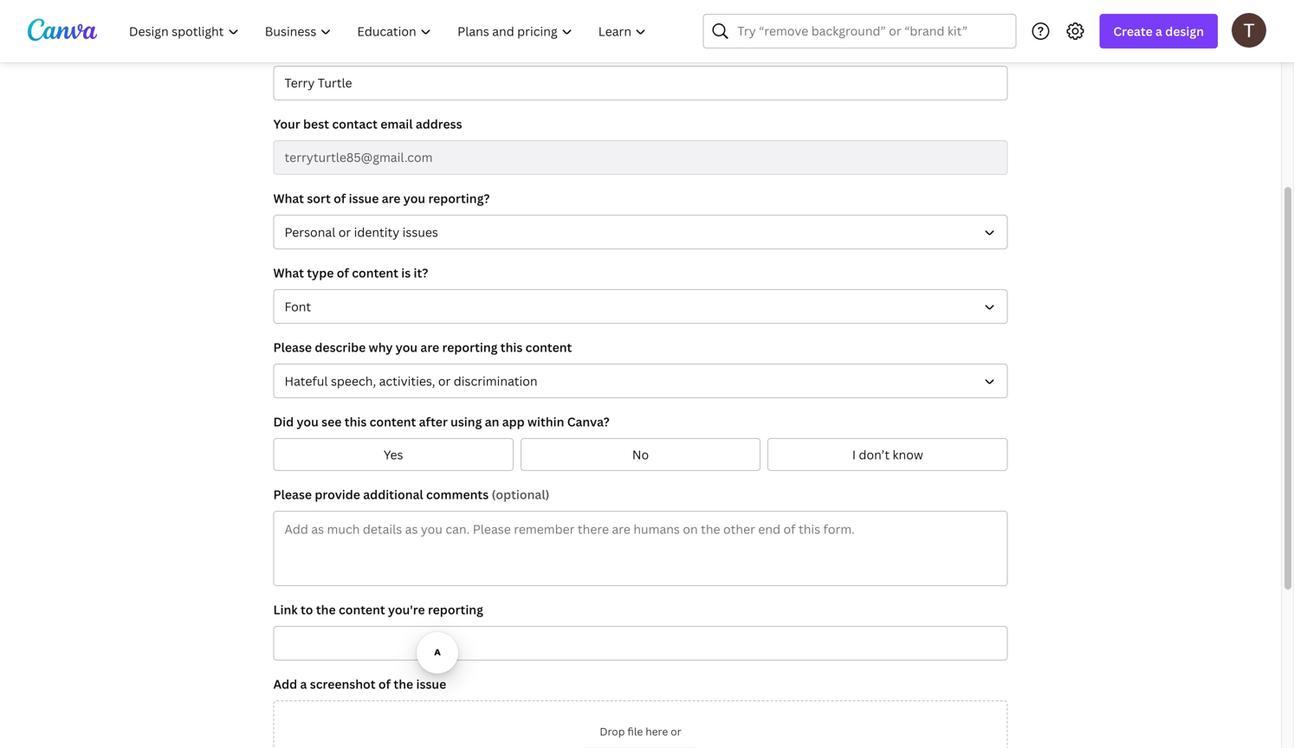 Task type: describe. For each thing, give the bounding box(es) containing it.
content left you're
[[339, 602, 385, 618]]

your
[[273, 116, 300, 132]]

Please describe why you are reporting this content button
[[273, 364, 1008, 399]]

are for issue
[[382, 190, 401, 207]]

or for drop
[[671, 725, 682, 739]]

create
[[1114, 23, 1153, 39]]

reporting for you're
[[428, 602, 483, 618]]

is
[[401, 265, 411, 281]]

create a design
[[1114, 23, 1205, 39]]

issues
[[403, 224, 438, 240]]

file
[[628, 725, 643, 739]]

drop
[[600, 725, 625, 739]]

0 vertical spatial or
[[339, 224, 351, 240]]

know
[[893, 447, 924, 463]]

screenshot
[[310, 676, 376, 693]]

please provide additional comments (optional)
[[273, 487, 550, 503]]

why
[[369, 339, 393, 356]]

What type of content is it? button
[[273, 289, 1008, 324]]

what type of content is it?
[[273, 265, 428, 281]]

0 vertical spatial this
[[501, 339, 523, 356]]

no
[[632, 447, 649, 463]]

2 vertical spatial you
[[297, 414, 319, 430]]

sort
[[307, 190, 331, 207]]

add
[[273, 676, 297, 693]]

contact
[[332, 116, 378, 132]]

i don't know
[[853, 447, 924, 463]]

did
[[273, 414, 294, 430]]

content up discrimination
[[526, 339, 572, 356]]

please for please describe why you are reporting this content
[[273, 339, 312, 356]]

Link to the content you're reporting text field
[[285, 627, 997, 660]]

please describe why you are reporting this content
[[273, 339, 572, 356]]

using
[[451, 414, 482, 430]]

please for please provide additional comments (optional)
[[273, 487, 312, 503]]

see
[[322, 414, 342, 430]]

link to the content you're reporting
[[273, 602, 483, 618]]

reporting?
[[428, 190, 490, 207]]

to
[[301, 602, 313, 618]]

terry turtle image
[[1232, 13, 1267, 47]]

additional
[[363, 487, 423, 503]]

1 vertical spatial this
[[345, 414, 367, 430]]

top level navigation element
[[118, 14, 662, 49]]

describe
[[315, 339, 366, 356]]

an
[[485, 414, 499, 430]]

don't
[[859, 447, 890, 463]]

best
[[303, 116, 329, 132]]

a for create
[[1156, 23, 1163, 39]]



Task type: vqa. For each thing, say whether or not it's contained in the screenshot.
the a to the top
yes



Task type: locate. For each thing, give the bounding box(es) containing it.
reporting
[[442, 339, 498, 356], [428, 602, 483, 618]]

within
[[528, 414, 564, 430]]

issue down you're
[[416, 676, 446, 693]]

1 horizontal spatial are
[[421, 339, 440, 356]]

personal or identity issues
[[285, 224, 438, 240]]

No button
[[521, 438, 761, 471]]

None text field
[[285, 67, 997, 100]]

you right why
[[396, 339, 418, 356]]

content
[[352, 265, 399, 281], [526, 339, 572, 356], [370, 414, 416, 430], [339, 602, 385, 618]]

or right here
[[671, 725, 682, 739]]

add a screenshot of the issue
[[273, 676, 446, 693]]

personal
[[285, 224, 336, 240]]

0 horizontal spatial this
[[345, 414, 367, 430]]

Your best contact email address text field
[[285, 141, 997, 174]]

font
[[285, 299, 311, 315]]

What sort of issue are you reporting? button
[[273, 215, 1008, 250]]

address
[[416, 116, 462, 132]]

yes
[[384, 447, 403, 463]]

2 vertical spatial of
[[379, 676, 391, 693]]

a for add
[[300, 676, 307, 693]]

hateful
[[285, 373, 328, 390]]

0 vertical spatial you
[[404, 190, 426, 207]]

link
[[273, 602, 298, 618]]

0 horizontal spatial are
[[382, 190, 401, 207]]

1 what from the top
[[273, 190, 304, 207]]

a right add on the bottom of the page
[[300, 676, 307, 693]]

1 horizontal spatial the
[[394, 676, 414, 693]]

of right type
[[337, 265, 349, 281]]

2 please from the top
[[273, 487, 312, 503]]

issue
[[349, 190, 379, 207], [416, 676, 446, 693]]

hateful speech, activities, or discrimination
[[285, 373, 538, 390]]

you're
[[388, 602, 425, 618]]

1 vertical spatial please
[[273, 487, 312, 503]]

of right screenshot
[[379, 676, 391, 693]]

or left the identity
[[339, 224, 351, 240]]

app
[[502, 414, 525, 430]]

0 vertical spatial a
[[1156, 23, 1163, 39]]

did you see this content after using an app within canva?
[[273, 414, 610, 430]]

issue up personal or identity issues
[[349, 190, 379, 207]]

provide
[[315, 487, 360, 503]]

of for content
[[337, 265, 349, 281]]

here
[[646, 725, 668, 739]]

or for hateful
[[438, 373, 451, 390]]

your best contact email address
[[273, 116, 462, 132]]

of for issue
[[334, 190, 346, 207]]

2 vertical spatial or
[[671, 725, 682, 739]]

please left the provide
[[273, 487, 312, 503]]

please up hateful
[[273, 339, 312, 356]]

are
[[382, 190, 401, 207], [421, 339, 440, 356]]

0 horizontal spatial issue
[[349, 190, 379, 207]]

1 vertical spatial issue
[[416, 676, 446, 693]]

the right screenshot
[[394, 676, 414, 693]]

or
[[339, 224, 351, 240], [438, 373, 451, 390], [671, 725, 682, 739]]

of
[[334, 190, 346, 207], [337, 265, 349, 281], [379, 676, 391, 693]]

1 vertical spatial you
[[396, 339, 418, 356]]

discrimination
[[454, 373, 538, 390]]

0 vertical spatial what
[[273, 190, 304, 207]]

content up yes
[[370, 414, 416, 430]]

this
[[501, 339, 523, 356], [345, 414, 367, 430]]

this right see
[[345, 414, 367, 430]]

reporting up discrimination
[[442, 339, 498, 356]]

or right activities,
[[438, 373, 451, 390]]

what
[[273, 190, 304, 207], [273, 265, 304, 281]]

content left is
[[352, 265, 399, 281]]

are up the identity
[[382, 190, 401, 207]]

what left sort
[[273, 190, 304, 207]]

drop file here or
[[600, 725, 682, 739]]

are up hateful speech, activities, or discrimination
[[421, 339, 440, 356]]

comments
[[426, 487, 489, 503]]

what for what type of content is it?
[[273, 265, 304, 281]]

what sort of issue are you reporting?
[[273, 190, 490, 207]]

what left type
[[273, 265, 304, 281]]

1 vertical spatial a
[[300, 676, 307, 693]]

Yes button
[[273, 438, 514, 471]]

1 horizontal spatial a
[[1156, 23, 1163, 39]]

type
[[307, 265, 334, 281]]

you
[[404, 190, 426, 207], [396, 339, 418, 356], [297, 414, 319, 430]]

0 vertical spatial of
[[334, 190, 346, 207]]

a inside dropdown button
[[1156, 23, 1163, 39]]

identity
[[354, 224, 400, 240]]

0 vertical spatial reporting
[[442, 339, 498, 356]]

1 please from the top
[[273, 339, 312, 356]]

1 vertical spatial the
[[394, 676, 414, 693]]

it?
[[414, 265, 428, 281]]

1 vertical spatial what
[[273, 265, 304, 281]]

2 what from the top
[[273, 265, 304, 281]]

i
[[853, 447, 856, 463]]

(optional)
[[492, 487, 550, 503]]

0 vertical spatial please
[[273, 339, 312, 356]]

I don't know button
[[768, 438, 1008, 471]]

0 vertical spatial issue
[[349, 190, 379, 207]]

create a design button
[[1100, 14, 1218, 49]]

of right sort
[[334, 190, 346, 207]]

1 vertical spatial or
[[438, 373, 451, 390]]

email
[[381, 116, 413, 132]]

1 horizontal spatial or
[[438, 373, 451, 390]]

are for you
[[421, 339, 440, 356]]

a
[[1156, 23, 1163, 39], [300, 676, 307, 693]]

1 horizontal spatial this
[[501, 339, 523, 356]]

after
[[419, 414, 448, 430]]

what for what sort of issue are you reporting?
[[273, 190, 304, 207]]

1 vertical spatial are
[[421, 339, 440, 356]]

design
[[1166, 23, 1205, 39]]

you up issues
[[404, 190, 426, 207]]

please
[[273, 339, 312, 356], [273, 487, 312, 503]]

speech,
[[331, 373, 376, 390]]

0 vertical spatial are
[[382, 190, 401, 207]]

Try "remove background" or "brand kit" search field
[[738, 15, 1006, 48]]

1 horizontal spatial issue
[[416, 676, 446, 693]]

1 vertical spatial reporting
[[428, 602, 483, 618]]

the right to
[[316, 602, 336, 618]]

you left see
[[297, 414, 319, 430]]

canva?
[[567, 414, 610, 430]]

Add as much details as you can. Please remember there are humans on the other end of this form. text field
[[274, 512, 1007, 586]]

reporting right you're
[[428, 602, 483, 618]]

this up discrimination
[[501, 339, 523, 356]]

0 horizontal spatial the
[[316, 602, 336, 618]]

reporting for are
[[442, 339, 498, 356]]

0 horizontal spatial or
[[339, 224, 351, 240]]

1 vertical spatial of
[[337, 265, 349, 281]]

0 vertical spatial the
[[316, 602, 336, 618]]

2 horizontal spatial or
[[671, 725, 682, 739]]

the
[[316, 602, 336, 618], [394, 676, 414, 693]]

0 horizontal spatial a
[[300, 676, 307, 693]]

activities,
[[379, 373, 435, 390]]

a left design on the right top of the page
[[1156, 23, 1163, 39]]



